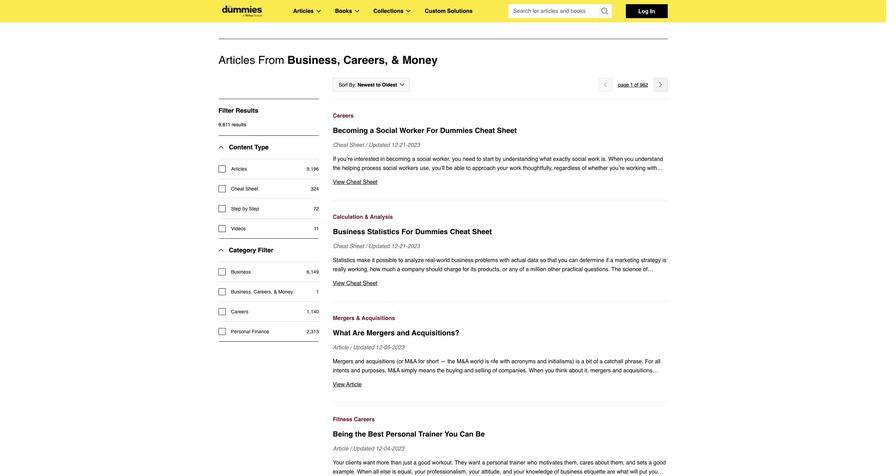 Task type: locate. For each thing, give the bounding box(es) containing it.
it right when
[[582, 174, 585, 181]]

becoming a social worker for dummies cheat sheet link
[[333, 125, 668, 136]]

page 1 of 962
[[619, 82, 649, 88]]

0 horizontal spatial step
[[231, 206, 241, 212]]

category filter
[[229, 247, 273, 254]]

0 vertical spatial what
[[540, 156, 552, 162]]

you up working on the top right of page
[[625, 156, 634, 162]]

open book categories image
[[355, 10, 360, 13]]

formal
[[611, 174, 626, 181]]

1 vertical spatial with
[[500, 258, 510, 264]]

be
[[447, 165, 453, 172]]

1 vertical spatial mergers
[[367, 329, 395, 338]]

becoming a social worker for dummies cheat sheet
[[333, 126, 517, 135]]

how
[[552, 183, 562, 190], [370, 267, 381, 273]]

1 horizontal spatial with
[[648, 165, 657, 172]]

0 horizontal spatial mergers
[[333, 316, 355, 322]]

statistics down analysis on the top of the page
[[367, 228, 400, 236]]

social down comes
[[596, 183, 610, 190]]

1 vertical spatial article
[[346, 382, 362, 388]]

what down the 'finally,'
[[476, 183, 488, 190]]

2 21- from the top
[[400, 244, 408, 250]]

whether
[[588, 165, 608, 172]]

0 horizontal spatial more
[[447, 183, 459, 190]]

0 horizontal spatial personal
[[231, 329, 251, 335]]

0 horizontal spatial statistics
[[333, 258, 355, 264]]

helping
[[342, 165, 360, 172]]

1 horizontal spatial careers
[[333, 113, 354, 119]]

for
[[427, 126, 438, 135], [402, 228, 413, 236]]

what up thoughtfully,
[[540, 156, 552, 162]]

dummies up need
[[440, 126, 473, 135]]

custom solutions
[[425, 8, 473, 14]]

9,611
[[219, 122, 231, 128]]

finally,
[[479, 174, 496, 181]]

Search for articles and books text field
[[508, 4, 599, 18]]

you down the individuals,
[[345, 183, 354, 190]]

sheet up make
[[350, 244, 364, 250]]

that
[[548, 258, 557, 264]]

cheat up if
[[333, 142, 348, 148]]

1 view cheat sheet link from the top
[[333, 178, 668, 187]]

cheat inside statistics make it possible to analyze real-world business problems with actual data so that you can determine if a marketing strategy is really working, how much a company should charge for its products, or any of a million other practical questions. the science of statistics uses regression analysis, hypothesis testing, sampling distributions, and more to ensure accurate data analysis. view cheat sheet
[[347, 281, 362, 287]]

it right make
[[372, 258, 375, 264]]

sheet down becoming
[[350, 142, 364, 148]]

0 vertical spatial it
[[582, 174, 585, 181]]

1 horizontal spatial business,
[[288, 53, 340, 66]]

careers up personal finance
[[231, 309, 249, 315]]

2 vertical spatial careers
[[354, 417, 375, 423]]

cheat sheet / updated 12-21-2023 up the in
[[333, 142, 420, 148]]

2 view cheat sheet link from the top
[[333, 279, 668, 288]]

for right worker
[[427, 126, 438, 135]]

can inside if you're interested in becoming a social worker, you need to start by understanding what exactly social work is. when you understand the helping process social workers use, you'll be able to approach your work thoughtfully, regardless of whether you're working with individuals, families or groups, or communities or systems. finally, understanding your options when it comes to formal education can help you plan your future. read on to find out more about what social work involves and how to become a social worker.
[[653, 174, 662, 181]]

1 horizontal spatial how
[[552, 183, 562, 190]]

0 horizontal spatial can
[[569, 258, 578, 264]]

sort
[[339, 82, 348, 88]]

world
[[437, 258, 450, 264]]

how inside if you're interested in becoming a social worker, you need to start by understanding what exactly social work is. when you understand the helping process social workers use, you'll be able to approach your work thoughtfully, regardless of whether you're working with individuals, families or groups, or communities or systems. finally, understanding your options when it comes to formal education can help you plan your future. read on to find out more about what social work involves and how to become a social worker.
[[552, 183, 562, 190]]

group
[[508, 4, 612, 18]]

working,
[[348, 267, 369, 273]]

working
[[627, 165, 646, 172]]

0 vertical spatial you're
[[338, 156, 353, 162]]

1 vertical spatial how
[[370, 267, 381, 273]]

0 vertical spatial mergers
[[333, 316, 355, 322]]

0 vertical spatial work
[[588, 156, 600, 162]]

statistics up "really"
[[333, 258, 355, 264]]

custom
[[425, 8, 446, 14]]

possible
[[377, 258, 397, 264]]

cheat down helping
[[347, 179, 362, 186]]

0 horizontal spatial with
[[500, 258, 510, 264]]

worker.
[[612, 183, 630, 190]]

personal
[[231, 329, 251, 335], [386, 431, 417, 439]]

21- for for
[[400, 244, 408, 250]]

when
[[567, 174, 580, 181]]

step up videos at the top left of page
[[231, 206, 241, 212]]

careers up becoming
[[333, 113, 354, 119]]

social
[[376, 126, 398, 135]]

0 vertical spatial business
[[333, 228, 365, 236]]

& inside 'link'
[[365, 214, 369, 220]]

acquisitions
[[362, 316, 395, 322]]

0 vertical spatial can
[[653, 174, 662, 181]]

for up analyze
[[402, 228, 413, 236]]

1 horizontal spatial it
[[582, 174, 585, 181]]

understanding up thoughtfully,
[[503, 156, 539, 162]]

become
[[570, 183, 590, 190]]

how inside statistics make it possible to analyze real-world business problems with actual data so that you can determine if a marketing strategy is really working, how much a company should charge for its products, or any of a million other practical questions. the science of statistics uses regression analysis, hypothesis testing, sampling distributions, and more to ensure accurate data analysis. view cheat sheet
[[370, 267, 381, 273]]

/ up interested
[[366, 142, 367, 148]]

1 vertical spatial it
[[372, 258, 375, 264]]

your
[[498, 165, 508, 172], [535, 174, 546, 181], [368, 183, 379, 190]]

0 horizontal spatial it
[[372, 258, 375, 264]]

category
[[229, 247, 256, 254]]

3 view from the top
[[333, 382, 345, 388]]

should
[[426, 267, 443, 273]]

1 vertical spatial and
[[525, 276, 534, 282]]

6,149
[[307, 269, 319, 275]]

communities
[[416, 174, 447, 181]]

view inside view article link
[[333, 382, 345, 388]]

more inside statistics make it possible to analyze real-world business problems with actual data so that you can determine if a marketing strategy is really working, how much a company should charge for its products, or any of a million other practical questions. the science of statistics uses regression analysis, hypothesis testing, sampling distributions, and more to ensure accurate data analysis. view cheat sheet
[[536, 276, 549, 282]]

view cheat sheet link down approach
[[333, 178, 668, 187]]

article for what
[[333, 345, 349, 351]]

by down cheat sheet
[[243, 206, 248, 212]]

/
[[366, 142, 367, 148], [366, 244, 367, 250], [350, 345, 352, 351], [350, 446, 352, 453]]

filter results
[[219, 107, 258, 114]]

or left any
[[503, 267, 508, 273]]

1 vertical spatial 1
[[316, 289, 319, 295]]

articles for 9,196
[[231, 166, 247, 172]]

cheat up "really"
[[333, 244, 348, 250]]

determine
[[580, 258, 605, 264]]

cheat inside "link"
[[347, 179, 362, 186]]

0 vertical spatial article
[[333, 345, 349, 351]]

0 vertical spatial filter
[[219, 107, 234, 114]]

updated
[[369, 142, 390, 148], [369, 244, 390, 250], [353, 345, 374, 351], [353, 446, 374, 453]]

you're up the formal
[[610, 165, 625, 172]]

2 view from the top
[[333, 281, 345, 287]]

1 view from the top
[[333, 179, 345, 186]]

1
[[631, 82, 634, 88], [316, 289, 319, 295]]

and down million
[[525, 276, 534, 282]]

future.
[[380, 183, 396, 190]]

personal up 04-
[[386, 431, 417, 439]]

1 vertical spatial the
[[355, 431, 366, 439]]

0 vertical spatial by
[[496, 156, 502, 162]]

1 horizontal spatial more
[[536, 276, 549, 282]]

0 vertical spatial view cheat sheet link
[[333, 178, 668, 187]]

strategy
[[641, 258, 661, 264]]

1 vertical spatial business
[[231, 269, 251, 275]]

if
[[333, 156, 336, 162]]

1 horizontal spatial data
[[598, 276, 609, 282]]

your down families
[[368, 183, 379, 190]]

logo image
[[219, 5, 265, 17]]

1 horizontal spatial money
[[403, 53, 438, 66]]

mergers down acquisitions
[[367, 329, 395, 338]]

1 horizontal spatial statistics
[[367, 228, 400, 236]]

cheat down careers link
[[475, 126, 495, 135]]

becoming
[[387, 156, 411, 162]]

0 horizontal spatial how
[[370, 267, 381, 273]]

hypothesis
[[420, 276, 447, 282]]

cheat sheet / updated 12-21-2023 up possible
[[333, 244, 420, 250]]

business
[[452, 258, 474, 264]]

more right out
[[447, 183, 459, 190]]

0 horizontal spatial your
[[368, 183, 379, 190]]

careers
[[333, 113, 354, 119], [231, 309, 249, 315], [354, 417, 375, 423]]

of inside if you're interested in becoming a social worker, you need to start by understanding what exactly social work is. when you understand the helping process social workers use, you'll be able to approach your work thoughtfully, regardless of whether you're working with individuals, families or groups, or communities or systems. finally, understanding your options when it comes to formal education can help you plan your future. read on to find out more about what social work involves and how to become a social worker.
[[582, 165, 587, 172]]

more down million
[[536, 276, 549, 282]]

0 horizontal spatial careers,
[[254, 289, 273, 295]]

view inside statistics make it possible to analyze real-world business problems with actual data so that you can determine if a marketing strategy is really working, how much a company should charge for its products, or any of a million other practical questions. the science of statistics uses regression analysis, hypothesis testing, sampling distributions, and more to ensure accurate data analysis. view cheat sheet
[[333, 281, 345, 287]]

understanding
[[503, 156, 539, 162], [498, 174, 533, 181]]

by:
[[349, 82, 356, 88]]

articles left from
[[219, 53, 255, 66]]

you
[[452, 156, 461, 162], [625, 156, 634, 162], [345, 183, 354, 190], [559, 258, 568, 264]]

1 horizontal spatial you're
[[610, 165, 625, 172]]

1 horizontal spatial 1
[[631, 82, 634, 88]]

0 horizontal spatial you're
[[338, 156, 353, 162]]

to left start
[[477, 156, 482, 162]]

1 horizontal spatial your
[[498, 165, 508, 172]]

1 horizontal spatial careers,
[[344, 53, 388, 66]]

testing,
[[449, 276, 467, 282]]

to right on
[[420, 183, 425, 190]]

2023 down being the best personal trainer you can be
[[392, 446, 405, 453]]

2023 down what are mergers and acquisitions?
[[392, 345, 405, 351]]

dummies up real-
[[415, 228, 448, 236]]

1 vertical spatial personal
[[386, 431, 417, 439]]

21-
[[400, 142, 408, 148], [400, 244, 408, 250]]

1 horizontal spatial business
[[333, 228, 365, 236]]

1 horizontal spatial for
[[427, 126, 438, 135]]

much
[[382, 267, 396, 273]]

1 vertical spatial statistics
[[333, 258, 355, 264]]

log in link
[[626, 4, 668, 18]]

step
[[231, 206, 241, 212], [249, 206, 259, 212]]

results
[[232, 122, 246, 128]]

worker
[[400, 126, 425, 135]]

mergers & acquisitions
[[333, 316, 395, 322]]

of left 962
[[635, 82, 639, 88]]

out
[[437, 183, 445, 190]]

work up whether
[[588, 156, 600, 162]]

1 vertical spatial filter
[[258, 247, 273, 254]]

from
[[258, 53, 284, 66]]

the inside if you're interested in becoming a social worker, you need to start by understanding what exactly social work is. when you understand the helping process social workers use, you'll be able to approach your work thoughtfully, regardless of whether you're working with individuals, families or groups, or communities or systems. finally, understanding your options when it comes to formal education can help you plan your future. read on to find out more about what social work involves and how to become a social worker.
[[333, 165, 341, 172]]

be
[[476, 431, 485, 439]]

0 vertical spatial your
[[498, 165, 508, 172]]

1 down 6,149 at the bottom left of the page
[[316, 289, 319, 295]]

view cheat sheet
[[333, 179, 378, 186]]

finance
[[252, 329, 269, 335]]

12-
[[392, 142, 400, 148], [392, 244, 400, 250], [376, 345, 384, 351], [376, 446, 384, 453]]

1 vertical spatial careers,
[[254, 289, 273, 295]]

updated up the in
[[369, 142, 390, 148]]

the down if
[[333, 165, 341, 172]]

0 vertical spatial with
[[648, 165, 657, 172]]

0 horizontal spatial 1
[[316, 289, 319, 295]]

1 horizontal spatial mergers
[[367, 329, 395, 338]]

analyze
[[405, 258, 424, 264]]

0 vertical spatial understanding
[[503, 156, 539, 162]]

0 vertical spatial careers,
[[344, 53, 388, 66]]

view cheat sheet link down the products,
[[333, 279, 668, 288]]

how down options
[[552, 183, 562, 190]]

mergers up what in the left bottom of the page
[[333, 316, 355, 322]]

to left the formal
[[604, 174, 609, 181]]

1 vertical spatial understanding
[[498, 174, 533, 181]]

personal left 'finance'
[[231, 329, 251, 335]]

your down thoughtfully,
[[535, 174, 546, 181]]

21- for social
[[400, 142, 408, 148]]

12- down best
[[376, 446, 384, 453]]

cheat down working, on the left of the page
[[347, 281, 362, 287]]

2 vertical spatial your
[[368, 183, 379, 190]]

work left thoughtfully,
[[510, 165, 522, 172]]

careers,
[[344, 53, 388, 66], [254, 289, 273, 295]]

1 vertical spatial can
[[569, 258, 578, 264]]

what
[[333, 329, 351, 338]]

0 horizontal spatial business,
[[231, 289, 252, 295]]

0 vertical spatial more
[[447, 183, 459, 190]]

cheat sheet / updated 12-21-2023 for statistics
[[333, 244, 420, 250]]

9,196
[[307, 166, 319, 172]]

0 vertical spatial personal
[[231, 329, 251, 335]]

2 vertical spatial article
[[333, 446, 349, 453]]

1 right page
[[631, 82, 634, 88]]

1 21- from the top
[[400, 142, 408, 148]]

a
[[370, 126, 374, 135], [412, 156, 415, 162], [591, 183, 594, 190], [611, 258, 614, 264], [397, 267, 401, 273], [526, 267, 529, 273]]

with down understand on the right top of page
[[648, 165, 657, 172]]

sheet down working, on the left of the page
[[363, 281, 378, 287]]

articles for books
[[293, 8, 314, 14]]

0 horizontal spatial business
[[231, 269, 251, 275]]

0 vertical spatial the
[[333, 165, 341, 172]]

0 vertical spatial 21-
[[400, 142, 408, 148]]

of up comes
[[582, 165, 587, 172]]

step down cheat sheet
[[249, 206, 259, 212]]

can up practical
[[569, 258, 578, 264]]

the left best
[[355, 431, 366, 439]]

1 cheat sheet / updated 12-21-2023 from the top
[[333, 142, 420, 148]]

filter right category
[[258, 247, 273, 254]]

regression
[[369, 276, 396, 282]]

0 vertical spatial articles
[[293, 8, 314, 14]]

2 horizontal spatial and
[[541, 183, 550, 190]]

more
[[447, 183, 459, 190], [536, 276, 549, 282]]

business down calculation
[[333, 228, 365, 236]]

1 horizontal spatial step
[[249, 206, 259, 212]]

articles up cheat sheet
[[231, 166, 247, 172]]

more inside if you're interested in becoming a social worker, you need to start by understanding what exactly social work is. when you understand the helping process social workers use, you'll be able to approach your work thoughtfully, regardless of whether you're working with individuals, families or groups, or communities or systems. finally, understanding your options when it comes to formal education can help you plan your future. read on to find out more about what social work involves and how to become a social worker.
[[447, 183, 459, 190]]

view for becoming a social worker for dummies cheat sheet
[[333, 179, 345, 186]]

your right approach
[[498, 165, 508, 172]]

article
[[333, 345, 349, 351], [346, 382, 362, 388], [333, 446, 349, 453]]

systems.
[[456, 174, 478, 181]]

2 cheat sheet / updated 12-21-2023 from the top
[[333, 244, 420, 250]]

and inside statistics make it possible to analyze real-world business problems with actual data so that you can determine if a marketing strategy is really working, how much a company should charge for its products, or any of a million other practical questions. the science of statistics uses regression analysis, hypothesis testing, sampling distributions, and more to ensure accurate data analysis. view cheat sheet
[[525, 276, 534, 282]]

in
[[650, 8, 655, 14]]

0 vertical spatial dummies
[[440, 126, 473, 135]]

2,313
[[307, 329, 319, 335]]

1 vertical spatial careers
[[231, 309, 249, 315]]

1 vertical spatial articles
[[219, 53, 255, 66]]

company
[[402, 267, 425, 273]]

cheat sheet / updated 12-21-2023
[[333, 142, 420, 148], [333, 244, 420, 250]]

sheet inside statistics make it possible to analyze real-world business problems with actual data so that you can determine if a marketing strategy is really working, how much a company should charge for its products, or any of a million other practical questions. the science of statistics uses regression analysis, hypothesis testing, sampling distributions, and more to ensure accurate data analysis. view cheat sheet
[[363, 281, 378, 287]]

cheat up business
[[450, 228, 470, 236]]

articles from business, careers, & money
[[219, 53, 438, 66]]

72
[[314, 206, 319, 212]]

0 vertical spatial data
[[528, 258, 539, 264]]

0 vertical spatial how
[[552, 183, 562, 190]]

9,611 results
[[219, 122, 246, 128]]

social
[[417, 156, 431, 162], [572, 156, 587, 162], [383, 165, 397, 172], [490, 183, 504, 190], [596, 183, 610, 190]]

view
[[333, 179, 345, 186], [333, 281, 345, 287], [333, 382, 345, 388]]

understanding up involves
[[498, 174, 533, 181]]

really
[[333, 267, 346, 273]]

how up regression
[[370, 267, 381, 273]]

and down options
[[541, 183, 550, 190]]

2 vertical spatial view
[[333, 382, 345, 388]]

12- down what are mergers and acquisitions?
[[376, 345, 384, 351]]

0 vertical spatial and
[[541, 183, 550, 190]]

you right that
[[559, 258, 568, 264]]

videos
[[231, 226, 246, 232]]

2 horizontal spatial careers
[[354, 417, 375, 423]]

12- up possible
[[392, 244, 400, 250]]

of inside button
[[635, 82, 639, 88]]

approach
[[473, 165, 496, 172]]

2 vertical spatial articles
[[231, 166, 247, 172]]

0 horizontal spatial careers
[[231, 309, 249, 315]]

1 vertical spatial money
[[279, 289, 293, 295]]

options
[[547, 174, 565, 181]]

or
[[383, 174, 388, 181], [410, 174, 415, 181], [449, 174, 454, 181], [503, 267, 508, 273]]

0 horizontal spatial what
[[476, 183, 488, 190]]

the
[[333, 165, 341, 172], [355, 431, 366, 439]]

by right start
[[496, 156, 502, 162]]

articles left open article categories image
[[293, 8, 314, 14]]

1 vertical spatial cheat sheet / updated 12-21-2023
[[333, 244, 420, 250]]

sheet down calculation & analysis 'link'
[[472, 228, 492, 236]]



Task type: vqa. For each thing, say whether or not it's contained in the screenshot.
General Drawing
no



Task type: describe. For each thing, give the bounding box(es) containing it.
calculation & analysis
[[333, 214, 393, 220]]

process
[[362, 165, 382, 172]]

questions.
[[585, 267, 610, 273]]

view article
[[333, 382, 362, 388]]

1 vertical spatial your
[[535, 174, 546, 181]]

to left analyze
[[399, 258, 403, 264]]

when
[[609, 156, 623, 162]]

1 vertical spatial dummies
[[415, 228, 448, 236]]

cookie consent banner dialog
[[0, 452, 887, 477]]

a right much
[[397, 267, 401, 273]]

1 step from the left
[[231, 206, 241, 212]]

thoughtfully,
[[523, 165, 553, 172]]

cheat sheet
[[231, 186, 258, 192]]

trainer
[[419, 431, 443, 439]]

1 inside button
[[631, 82, 634, 88]]

what are mergers and acquisitions?
[[333, 329, 460, 338]]

books
[[335, 8, 352, 14]]

read
[[398, 183, 411, 190]]

open collections list image
[[407, 10, 411, 13]]

0 horizontal spatial filter
[[219, 107, 234, 114]]

1 vertical spatial what
[[476, 183, 488, 190]]

education
[[628, 174, 652, 181]]

understand
[[636, 156, 663, 162]]

collections
[[374, 8, 404, 14]]

statistics make it possible to analyze real-world business problems with actual data so that you can determine if a marketing strategy is really working, how much a company should charge for its products, or any of a million other practical questions. the science of statistics uses regression analysis, hypothesis testing, sampling distributions, and more to ensure accurate data analysis. view cheat sheet
[[333, 258, 667, 287]]

or down be
[[449, 174, 454, 181]]

cheat sheet / updated 12-21-2023 for a
[[333, 142, 420, 148]]

step by step
[[231, 206, 259, 212]]

million
[[531, 267, 547, 273]]

you inside statistics make it possible to analyze real-world business problems with actual data so that you can determine if a marketing strategy is really working, how much a company should charge for its products, or any of a million other practical questions. the science of statistics uses regression analysis, hypothesis testing, sampling distributions, and more to ensure accurate data analysis. view cheat sheet
[[559, 258, 568, 264]]

personal finance
[[231, 329, 269, 335]]

distributions,
[[492, 276, 524, 282]]

charge
[[444, 267, 461, 273]]

324
[[311, 186, 319, 192]]

view cheat sheet link for becoming a social worker for dummies cheat sheet
[[333, 178, 668, 187]]

view for what are mergers and acquisitions?
[[333, 382, 345, 388]]

social down the in
[[383, 165, 397, 172]]

solutions
[[447, 8, 473, 14]]

content
[[229, 144, 253, 151]]

/ up make
[[366, 244, 367, 250]]

2023 down worker
[[408, 142, 420, 148]]

0 vertical spatial business,
[[288, 53, 340, 66]]

page 1 of 962 button
[[619, 81, 649, 89]]

a right if
[[611, 258, 614, 264]]

0 horizontal spatial for
[[402, 228, 413, 236]]

statistics inside statistics make it possible to analyze real-world business problems with actual data so that you can determine if a marketing strategy is really working, how much a company should charge for its products, or any of a million other practical questions. the science of statistics uses regression analysis, hypothesis testing, sampling distributions, and more to ensure accurate data analysis. view cheat sheet
[[333, 258, 355, 264]]

are
[[353, 329, 365, 338]]

best
[[368, 431, 384, 439]]

1 horizontal spatial what
[[540, 156, 552, 162]]

social down the 'finally,'
[[490, 183, 504, 190]]

by inside if you're interested in becoming a social worker, you need to start by understanding what exactly social work is. when you understand the helping process social workers use, you'll be able to approach your work thoughtfully, regardless of whether you're working with individuals, families or groups, or communities or systems. finally, understanding your options when it comes to formal education can help you plan your future. read on to find out more about what social work involves and how to become a social worker.
[[496, 156, 502, 162]]

custom solutions link
[[425, 7, 473, 16]]

2 step from the left
[[249, 206, 259, 212]]

a left social
[[370, 126, 374, 135]]

business statistics for dummies cheat sheet link
[[333, 227, 668, 237]]

analysis
[[370, 214, 393, 220]]

or up future.
[[383, 174, 388, 181]]

11
[[314, 226, 319, 232]]

you'll
[[432, 165, 445, 172]]

/ down what in the left bottom of the page
[[350, 345, 352, 351]]

calculation & analysis link
[[333, 213, 668, 222]]

a up workers at the top
[[412, 156, 415, 162]]

open article categories image
[[317, 10, 321, 13]]

2 vertical spatial work
[[506, 183, 517, 190]]

or down workers at the top
[[410, 174, 415, 181]]

individuals,
[[333, 174, 361, 181]]

log
[[639, 8, 649, 14]]

1 horizontal spatial personal
[[386, 431, 417, 439]]

results
[[236, 107, 258, 114]]

1,140
[[307, 309, 319, 315]]

use,
[[420, 165, 431, 172]]

updated down best
[[353, 446, 374, 453]]

content type button
[[219, 136, 269, 159]]

about
[[461, 183, 475, 190]]

filter inside dropdown button
[[258, 247, 273, 254]]

updated down are
[[353, 345, 374, 351]]

business for business
[[231, 269, 251, 275]]

content type
[[229, 144, 269, 151]]

to down other
[[550, 276, 555, 282]]

1 vertical spatial data
[[598, 276, 609, 282]]

or inside statistics make it possible to analyze real-world business problems with actual data so that you can determine if a marketing strategy is really working, how much a company should charge for its products, or any of a million other practical questions. the science of statistics uses regression analysis, hypothesis testing, sampling distributions, and more to ensure accurate data analysis. view cheat sheet
[[503, 267, 508, 273]]

and inside if you're interested in becoming a social worker, you need to start by understanding what exactly social work is. when you understand the helping process social workers use, you'll be able to approach your work thoughtfully, regardless of whether you're working with individuals, families or groups, or communities or systems. finally, understanding your options when it comes to formal education can help you plan your future. read on to find out more about what social work involves and how to become a social worker.
[[541, 183, 550, 190]]

1 horizontal spatial the
[[355, 431, 366, 439]]

newest
[[358, 82, 375, 88]]

you
[[445, 431, 458, 439]]

/ down being
[[350, 446, 352, 453]]

with inside statistics make it possible to analyze real-world business problems with actual data so that you can determine if a marketing strategy is really working, how much a company should charge for its products, or any of a million other practical questions. the science of statistics uses regression analysis, hypothesis testing, sampling distributions, and more to ensure accurate data analysis. view cheat sheet
[[500, 258, 510, 264]]

social up regardless
[[572, 156, 587, 162]]

with inside if you're interested in becoming a social worker, you need to start by understanding what exactly social work is. when you understand the helping process social workers use, you'll be able to approach your work thoughtfully, regardless of whether you're working with individuals, families or groups, or communities or systems. finally, understanding your options when it comes to formal education can help you plan your future. read on to find out more about what social work involves and how to become a social worker.
[[648, 165, 657, 172]]

uses
[[356, 276, 368, 282]]

updated up possible
[[369, 244, 390, 250]]

can inside statistics make it possible to analyze real-world business problems with actual data so that you can determine if a marketing strategy is really working, how much a company should charge for its products, or any of a million other practical questions. the science of statistics uses regression analysis, hypothesis testing, sampling distributions, and more to ensure accurate data analysis. view cheat sheet
[[569, 258, 578, 264]]

being the best personal trainer you can be
[[333, 431, 485, 439]]

find
[[427, 183, 436, 190]]

the
[[612, 267, 621, 273]]

can
[[460, 431, 474, 439]]

marketing
[[615, 258, 640, 264]]

0 horizontal spatial money
[[279, 289, 293, 295]]

interested
[[355, 156, 379, 162]]

start
[[483, 156, 494, 162]]

becoming
[[333, 126, 368, 135]]

regardless
[[555, 165, 581, 172]]

is.
[[602, 156, 607, 162]]

it inside if you're interested in becoming a social worker, you need to start by understanding what exactly social work is. when you understand the helping process social workers use, you'll be able to approach your work thoughtfully, regardless of whether you're working with individuals, families or groups, or communities or systems. finally, understanding your options when it comes to formal education can help you plan your future. read on to find out more about what social work involves and how to become a social worker.
[[582, 174, 585, 181]]

mergers & acquisitions link
[[333, 314, 668, 323]]

fitness careers link
[[333, 415, 668, 425]]

practical
[[562, 267, 583, 273]]

cheat up the step by step
[[231, 186, 244, 192]]

1 vertical spatial work
[[510, 165, 522, 172]]

able
[[454, 165, 465, 172]]

12- up becoming
[[392, 142, 400, 148]]

sheet down process
[[363, 179, 378, 186]]

if
[[606, 258, 609, 264]]

sampling
[[468, 276, 491, 282]]

real-
[[426, 258, 437, 264]]

help
[[333, 183, 344, 190]]

sheet down careers link
[[497, 126, 517, 135]]

is
[[663, 258, 667, 264]]

groups,
[[389, 174, 408, 181]]

2023 up analyze
[[408, 244, 420, 250]]

1 vertical spatial business,
[[231, 289, 252, 295]]

fitness careers
[[333, 417, 375, 423]]

to down need
[[466, 165, 471, 172]]

you up able
[[452, 156, 461, 162]]

social up 'use,'
[[417, 156, 431, 162]]

sheet up the step by step
[[246, 186, 258, 192]]

accurate
[[575, 276, 597, 282]]

of right any
[[520, 267, 525, 273]]

families
[[362, 174, 381, 181]]

involves
[[519, 183, 539, 190]]

view cheat sheet link for business statistics for dummies cheat sheet
[[333, 279, 668, 288]]

it inside statistics make it possible to analyze real-world business problems with actual data so that you can determine if a marketing strategy is really working, how much a company should charge for its products, or any of a million other practical questions. the science of statistics uses regression analysis, hypothesis testing, sampling distributions, and more to ensure accurate data analysis. view cheat sheet
[[372, 258, 375, 264]]

a left million
[[526, 267, 529, 273]]

to down when
[[563, 183, 568, 190]]

0 horizontal spatial and
[[397, 329, 410, 338]]

article for being
[[333, 446, 349, 453]]

to left "oldest"
[[376, 82, 381, 88]]

workers
[[399, 165, 419, 172]]

of down strategy
[[643, 267, 648, 273]]

a down comes
[[591, 183, 594, 190]]

05-
[[384, 345, 392, 351]]

962
[[640, 82, 649, 88]]

page
[[619, 82, 629, 88]]

article / updated 12-04-2023
[[333, 446, 405, 453]]

0 horizontal spatial by
[[243, 206, 248, 212]]

business for business statistics for dummies cheat sheet
[[333, 228, 365, 236]]

other
[[548, 267, 561, 273]]

0 vertical spatial careers
[[333, 113, 354, 119]]

oldest
[[382, 82, 397, 88]]

0 vertical spatial statistics
[[367, 228, 400, 236]]

fitness
[[333, 417, 353, 423]]

view article link
[[333, 381, 668, 390]]

0 vertical spatial money
[[403, 53, 438, 66]]

being
[[333, 431, 353, 439]]



